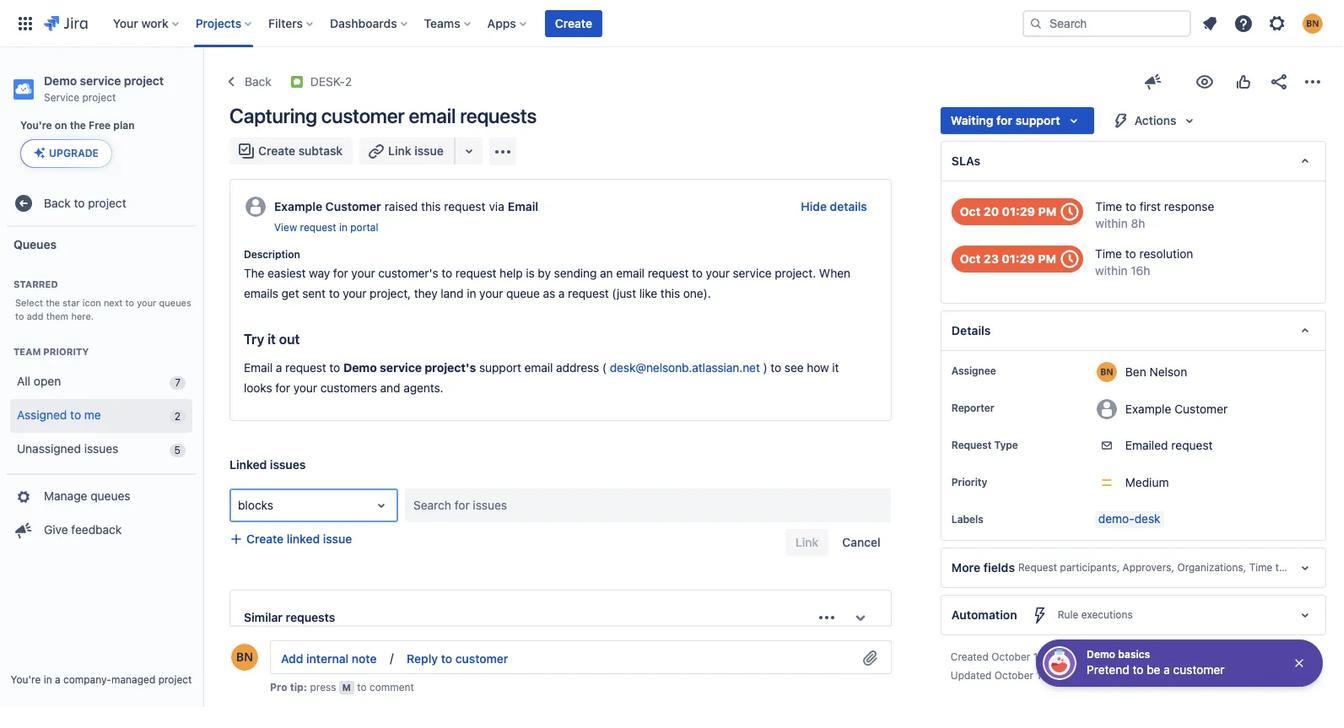 Task type: vqa. For each thing, say whether or not it's contained in the screenshot.
Collectors
no



Task type: locate. For each thing, give the bounding box(es) containing it.
a inside demo basics pretend to be a customer
[[1164, 662, 1170, 677]]

october right updated
[[995, 669, 1034, 682]]

1 vertical spatial email
[[244, 360, 273, 375]]

2 horizontal spatial customer
[[1174, 662, 1225, 677]]

customer
[[325, 199, 381, 213], [1175, 401, 1228, 416]]

to inside ) to see how it looks for your customers and agents.
[[771, 360, 782, 375]]

demo inside demo basics pretend to be a customer
[[1087, 648, 1116, 661]]

oct left 23
[[960, 251, 981, 266]]

to inside the time to resolution within 16h
[[1125, 246, 1136, 261]]

0 horizontal spatial customer
[[325, 199, 381, 213]]

0 vertical spatial the
[[70, 119, 86, 132]]

issues for linked issues
[[270, 457, 306, 472]]

banner
[[0, 0, 1343, 47]]

1 horizontal spatial the
[[70, 119, 86, 132]]

service up and
[[380, 360, 422, 375]]

service up free
[[80, 73, 121, 88]]

0 vertical spatial in
[[339, 221, 348, 234]]

group containing manage queues
[[7, 473, 196, 552]]

time for time to first response within 8h
[[1096, 199, 1122, 213]]

0 vertical spatial demo
[[44, 73, 77, 88]]

sidebar navigation image
[[184, 68, 221, 101]]

to left add on the top
[[15, 310, 24, 321]]

agents.
[[404, 381, 443, 395]]

1 vertical spatial customer
[[1175, 401, 1228, 416]]

2 vertical spatial issues
[[473, 498, 507, 512]]

oct 23 01:29 pm
[[960, 251, 1057, 266]]

0 vertical spatial you're
[[20, 119, 52, 132]]

1 vertical spatial service
[[733, 266, 772, 280]]

0 vertical spatial issues
[[84, 441, 118, 456]]

activity
[[230, 682, 272, 696]]

oct for oct 20 01:29 pm
[[960, 204, 981, 219]]

in inside the easiest way for your customer's to request help is by sending an email request to your service project. when emails get sent to your project, they land in your queue as a request (just like this one).
[[467, 286, 476, 301]]

1 vertical spatial oct
[[960, 251, 981, 266]]

your
[[113, 16, 138, 30]]

1 vertical spatial issues
[[270, 457, 306, 472]]

service
[[80, 73, 121, 88], [733, 266, 772, 280], [380, 360, 422, 375]]

1 horizontal spatial requests
[[460, 104, 537, 127]]

email
[[409, 104, 456, 127], [616, 266, 645, 280], [525, 360, 553, 375]]

you're left company-
[[11, 673, 41, 686]]

time for time to resolution within 16h
[[1095, 246, 1122, 261]]

demo inside demo service project service project
[[44, 73, 77, 88]]

2 horizontal spatial service
[[733, 266, 772, 280]]

slas element
[[941, 141, 1327, 181]]

0 vertical spatial clockicon image
[[1057, 198, 1084, 225]]

medium
[[1126, 475, 1169, 489]]

1 oct from the top
[[960, 204, 981, 219]]

october right created
[[992, 651, 1031, 663]]

how
[[807, 360, 829, 375]]

0 vertical spatial october
[[992, 651, 1031, 663]]

at left 1:29
[[1078, 651, 1087, 663]]

requests up the add app icon
[[460, 104, 537, 127]]

1 horizontal spatial 2
[[345, 74, 352, 89]]

to up within 16h button on the top of the page
[[1125, 246, 1136, 261]]

a inside the easiest way for your customer's to request help is by sending an email request to your service project. when emails get sent to your project, they land in your queue as a request (just like this one).
[[559, 286, 565, 301]]

sent
[[302, 286, 326, 301]]

0 horizontal spatial this
[[421, 199, 441, 213]]

1 horizontal spatial issue
[[415, 143, 444, 158]]

2 01:29 from the top
[[1002, 251, 1035, 266]]

2 up 5
[[174, 410, 181, 422]]

you're for you're on the free plan
[[20, 119, 52, 132]]

for right "search"
[[455, 498, 470, 512]]

example for example customer
[[1126, 401, 1172, 416]]

0 vertical spatial this
[[421, 199, 441, 213]]

example
[[274, 199, 322, 213], [1126, 401, 1172, 416]]

0 vertical spatial oct
[[960, 204, 981, 219]]

1 horizontal spatial example
[[1126, 401, 1172, 416]]

to left be
[[1133, 662, 1144, 677]]

to down upgrade
[[74, 196, 85, 210]]

details element
[[941, 311, 1327, 351]]

1 vertical spatial 2
[[174, 410, 181, 422]]

1 vertical spatial this
[[661, 286, 680, 301]]

back for back
[[245, 74, 272, 89]]

0 vertical spatial customer
[[325, 199, 381, 213]]

for right 'way'
[[333, 266, 348, 280]]

your left customers
[[293, 381, 317, 395]]

0 horizontal spatial demo
[[44, 73, 77, 88]]

filters
[[268, 16, 303, 30]]

to inside demo basics pretend to be a customer
[[1133, 662, 1144, 677]]

customer up emailed request
[[1175, 401, 1228, 416]]

2 vertical spatial email
[[525, 360, 553, 375]]

0 vertical spatial email
[[409, 104, 456, 127]]

the right the on
[[70, 119, 86, 132]]

sending
[[554, 266, 597, 280]]

for inside ) to see how it looks for your customers and agents.
[[275, 381, 290, 395]]

1 vertical spatial support
[[479, 360, 521, 375]]

1 vertical spatial at
[[1081, 669, 1090, 682]]

create button
[[545, 10, 603, 37]]

to right ) on the right of the page
[[771, 360, 782, 375]]

email left address at the bottom of page
[[525, 360, 553, 375]]

to up 8h on the right top of the page
[[1126, 199, 1137, 213]]

1 vertical spatial 01:29
[[1002, 251, 1035, 266]]

to right next
[[125, 297, 134, 308]]

a
[[559, 286, 565, 301], [276, 360, 282, 375], [1164, 662, 1170, 677], [55, 673, 60, 686]]

it right try
[[268, 332, 276, 347]]

0 horizontal spatial requests
[[286, 610, 335, 625]]

teams
[[424, 16, 460, 30]]

1 vertical spatial 19,
[[1037, 669, 1050, 682]]

pretend
[[1087, 662, 1130, 677]]

desk-
[[310, 74, 345, 89]]

0 vertical spatial 2
[[345, 74, 352, 89]]

19, left 3:44
[[1037, 669, 1050, 682]]

profile image of ben nelson image
[[231, 644, 258, 671]]

assigned
[[17, 408, 67, 422]]

oct 20 01:29 pm
[[960, 204, 1057, 219]]

open
[[34, 374, 61, 388]]

a left company-
[[55, 673, 60, 686]]

the
[[70, 119, 86, 132], [46, 297, 60, 308]]

create for create linked issue
[[246, 532, 284, 546]]

pro
[[270, 681, 287, 694]]

for
[[997, 113, 1013, 127], [333, 266, 348, 280], [275, 381, 290, 395], [455, 498, 470, 512]]

a right as
[[559, 286, 565, 301]]

1:29
[[1090, 651, 1110, 663]]

2 vertical spatial in
[[44, 673, 52, 686]]

demo up the pretend
[[1087, 648, 1116, 661]]

the up them
[[46, 297, 60, 308]]

feedback
[[71, 522, 122, 537]]

linked issues
[[230, 457, 306, 472]]

2 oct from the top
[[960, 251, 981, 266]]

1 horizontal spatial this
[[661, 286, 680, 301]]

clockicon image left within 16h button on the top of the page
[[1057, 246, 1084, 273]]

within left 16h at the top right of page
[[1095, 263, 1128, 278]]

all
[[17, 374, 30, 388]]

1 time from the top
[[1096, 199, 1122, 213]]

time up within 16h button on the top of the page
[[1095, 246, 1122, 261]]

0 vertical spatial at
[[1078, 651, 1087, 663]]

requests up internal
[[286, 610, 335, 625]]

example customer
[[1126, 401, 1228, 416]]

0 vertical spatial queues
[[159, 297, 191, 308]]

create inside primary element
[[555, 16, 592, 30]]

details
[[830, 199, 867, 213]]

1 vertical spatial create
[[258, 143, 295, 158]]

1 clockicon image from the top
[[1057, 198, 1084, 225]]

your right next
[[137, 297, 156, 308]]

priority
[[43, 346, 89, 357], [952, 476, 988, 489]]

project up free
[[82, 91, 116, 104]]

reply
[[407, 651, 438, 665]]

0 vertical spatial 01:29
[[1002, 204, 1036, 219]]

in left portal
[[339, 221, 348, 234]]

customer right reply
[[455, 651, 508, 665]]

customers
[[320, 381, 377, 395]]

customer inside demo basics pretend to be a customer
[[1174, 662, 1225, 677]]

free
[[89, 119, 111, 132]]

primary element
[[10, 0, 1023, 47]]

0 horizontal spatial the
[[46, 297, 60, 308]]

you're left the on
[[20, 119, 52, 132]]

search
[[413, 498, 451, 512]]

add
[[281, 651, 303, 665]]

1 vertical spatial you're
[[11, 673, 41, 686]]

2 horizontal spatial in
[[467, 286, 476, 301]]

0 horizontal spatial 2
[[174, 410, 181, 422]]

create down 'blocks'
[[246, 532, 284, 546]]

issues inside team priority group
[[84, 441, 118, 456]]

to left me
[[70, 408, 81, 422]]

menu bar
[[270, 703, 574, 707]]

01:29 right 20
[[1002, 204, 1036, 219]]

/
[[387, 650, 397, 664]]

0 horizontal spatial email
[[409, 104, 456, 127]]

2 inside desk-2 link
[[345, 74, 352, 89]]

priority up open
[[43, 346, 89, 357]]

give feedback image
[[1143, 72, 1164, 92]]

jira image
[[44, 13, 88, 33], [44, 13, 88, 33]]

and
[[380, 381, 400, 395]]

queues
[[159, 297, 191, 308], [91, 489, 130, 503]]

2 vertical spatial demo
[[1087, 648, 1116, 661]]

an
[[600, 266, 613, 280]]

1 horizontal spatial customer
[[455, 651, 508, 665]]

01:29 right 23
[[1002, 251, 1035, 266]]

to inside time to first response within 8h
[[1126, 199, 1137, 213]]

project down upgrade
[[88, 196, 126, 210]]

0 horizontal spatial back
[[44, 196, 71, 210]]

priority left priority pin to top. only you can see pinned fields. icon
[[952, 476, 988, 489]]

rule
[[1058, 608, 1079, 621]]

1 horizontal spatial support
[[1016, 113, 1061, 127]]

hide details button
[[791, 193, 877, 220]]

queues right next
[[159, 297, 191, 308]]

0 vertical spatial support
[[1016, 113, 1061, 127]]

2 vertical spatial service
[[380, 360, 422, 375]]

0 vertical spatial back
[[245, 74, 272, 89]]

clockicon image
[[1057, 198, 1084, 225], [1057, 246, 1084, 273]]

a right be
[[1164, 662, 1170, 677]]

in left company-
[[44, 673, 52, 686]]

example up emailed
[[1126, 401, 1172, 416]]

0 horizontal spatial queues
[[91, 489, 130, 503]]

your up the one).
[[706, 266, 730, 280]]

way
[[309, 266, 330, 280]]

the for on
[[70, 119, 86, 132]]

view
[[274, 221, 297, 234]]

response
[[1164, 199, 1215, 213]]

0 vertical spatial service
[[80, 73, 121, 88]]

within
[[1096, 216, 1128, 230], [1095, 263, 1128, 278]]

1 vertical spatial back
[[44, 196, 71, 210]]

1 vertical spatial the
[[46, 297, 60, 308]]

0 vertical spatial issue
[[415, 143, 444, 158]]

2023 left 3:44
[[1053, 669, 1078, 682]]

1 horizontal spatial queues
[[159, 297, 191, 308]]

time inside time to first response within 8h
[[1096, 199, 1122, 213]]

configure
[[1251, 652, 1306, 666]]

0 horizontal spatial issue
[[323, 532, 352, 546]]

1 horizontal spatial demo
[[343, 360, 377, 375]]

create down capturing
[[258, 143, 295, 158]]

1 vertical spatial queues
[[91, 489, 130, 503]]

search image
[[1030, 16, 1043, 30]]

create right apps popup button
[[555, 16, 592, 30]]

2023 left 1:29
[[1050, 651, 1075, 663]]

settings image
[[1267, 13, 1288, 33]]

group
[[7, 473, 196, 552]]

give
[[44, 522, 68, 537]]

customer down copy link to issue icon
[[321, 104, 405, 127]]

back for back to project
[[44, 196, 71, 210]]

back up capturing
[[245, 74, 272, 89]]

0 vertical spatial it
[[268, 332, 276, 347]]

create linked issue button
[[219, 529, 362, 549]]

more fields element
[[941, 548, 1327, 588]]

2 up capturing customer email requests
[[345, 74, 352, 89]]

oct left 20
[[960, 204, 981, 219]]

time inside the time to resolution within 16h
[[1095, 246, 1122, 261]]

request
[[444, 199, 486, 213], [300, 221, 336, 234], [456, 266, 497, 280], [648, 266, 689, 280], [568, 286, 609, 301], [285, 360, 326, 375], [1172, 438, 1213, 452]]

issue right link at the top
[[415, 143, 444, 158]]

1 vertical spatial within
[[1095, 263, 1128, 278]]

ben nelson
[[1126, 364, 1188, 379]]

1 vertical spatial in
[[467, 286, 476, 301]]

copy link to issue image
[[349, 74, 362, 88]]

actions image
[[1303, 72, 1323, 92]]

1 horizontal spatial back
[[245, 74, 272, 89]]

2 horizontal spatial demo
[[1087, 648, 1116, 661]]

0 vertical spatial example
[[274, 199, 322, 213]]

0 vertical spatial priority
[[43, 346, 89, 357]]

issue right linked
[[323, 532, 352, 546]]

request
[[952, 439, 992, 452]]

customer for example customer raised this request via email
[[325, 199, 381, 213]]

pm right 3:44
[[1118, 669, 1134, 682]]

issues down me
[[84, 441, 118, 456]]

0 vertical spatial within
[[1096, 216, 1128, 230]]

pro tip: press m to comment
[[270, 681, 414, 694]]

1 vertical spatial requests
[[286, 610, 335, 625]]

your work button
[[108, 10, 185, 37]]

(just
[[612, 286, 636, 301]]

0 horizontal spatial support
[[479, 360, 521, 375]]

example up view
[[274, 199, 322, 213]]

0 horizontal spatial service
[[80, 73, 121, 88]]

1 horizontal spatial in
[[339, 221, 348, 234]]

demo up customers
[[343, 360, 377, 375]]

Linked issues text field
[[413, 497, 417, 514]]

your profile and settings image
[[1303, 13, 1323, 33]]

at left 3:44
[[1081, 669, 1090, 682]]

email up looks
[[244, 360, 273, 375]]

0 horizontal spatial issues
[[84, 441, 118, 456]]

project,
[[370, 286, 411, 301]]

here.
[[71, 310, 94, 321]]

within inside time to first response within 8h
[[1096, 216, 1128, 230]]

1 horizontal spatial email
[[525, 360, 553, 375]]

1 within from the top
[[1096, 216, 1128, 230]]

0 horizontal spatial priority
[[43, 346, 89, 357]]

0 horizontal spatial email
[[244, 360, 273, 375]]

1 horizontal spatial priority
[[952, 476, 988, 489]]

clockicon image left within 8h button
[[1057, 198, 1084, 225]]

email up the link issue at top left
[[409, 104, 456, 127]]

1 vertical spatial email
[[616, 266, 645, 280]]

add internal note
[[281, 651, 377, 665]]

similar
[[244, 610, 283, 625]]

like
[[639, 286, 658, 301]]

land
[[441, 286, 464, 301]]

the inside starred select the star icon next to your queues to add them here.
[[46, 297, 60, 308]]

within left 8h on the right top of the page
[[1096, 216, 1128, 230]]

nelson
[[1150, 364, 1188, 379]]

customer up portal
[[325, 199, 381, 213]]

customer right be
[[1174, 662, 1225, 677]]

1 vertical spatial issue
[[323, 532, 352, 546]]

email up (just
[[616, 266, 645, 280]]

priority pin to top. only you can see pinned fields. image
[[991, 476, 1004, 489]]

service left project.
[[733, 266, 772, 280]]

projects button
[[190, 10, 258, 37]]

to right m
[[357, 681, 367, 694]]

m
[[342, 682, 351, 693]]

back
[[245, 74, 272, 89], [44, 196, 71, 210]]

2 clockicon image from the top
[[1057, 246, 1084, 273]]

within inside the time to resolution within 16h
[[1095, 263, 1128, 278]]

add app image
[[493, 141, 513, 162]]

service request image
[[290, 75, 304, 89]]

queue
[[506, 286, 540, 301]]

2 horizontal spatial email
[[616, 266, 645, 280]]

0 vertical spatial create
[[555, 16, 592, 30]]

1 horizontal spatial it
[[832, 360, 839, 375]]

emailed
[[1126, 438, 1168, 452]]

close image
[[1293, 657, 1306, 670]]

try it out
[[244, 332, 300, 347]]

you're
[[20, 119, 52, 132], [11, 673, 41, 686]]

pm right 20
[[1038, 204, 1057, 219]]

via
[[489, 199, 504, 213]]

time up within 8h button
[[1096, 199, 1122, 213]]

7
[[175, 376, 181, 389]]

to right reply
[[441, 651, 452, 665]]

1 vertical spatial clockicon image
[[1057, 246, 1084, 273]]

email right via on the left of page
[[508, 199, 539, 213]]

this right raised
[[421, 199, 441, 213]]

2 time from the top
[[1095, 246, 1122, 261]]

help image
[[1234, 13, 1254, 33]]

back up queues
[[44, 196, 71, 210]]

as
[[543, 286, 555, 301]]

2 vertical spatial create
[[246, 532, 284, 546]]

1 horizontal spatial issues
[[270, 457, 306, 472]]

apps button
[[482, 10, 533, 37]]

waiting for support button
[[941, 107, 1094, 134]]

1 01:29 from the top
[[1002, 204, 1036, 219]]

01:29 for 23
[[1002, 251, 1035, 266]]

issues right 'linked'
[[270, 457, 306, 472]]

19, left 1:29
[[1034, 651, 1047, 663]]

details
[[952, 323, 991, 338]]

configure link
[[1217, 646, 1316, 673]]

queues up give feedback button
[[91, 489, 130, 503]]

2 within from the top
[[1095, 263, 1128, 278]]

for right looks
[[275, 381, 290, 395]]

for inside dropdown button
[[997, 113, 1013, 127]]



Task type: describe. For each thing, give the bounding box(es) containing it.
desk@nelsonb.atlassian.net
[[610, 360, 760, 375]]

20
[[984, 204, 999, 219]]

capturing
[[230, 104, 317, 127]]

back link
[[219, 68, 277, 95]]

issues for unassigned issues
[[84, 441, 118, 456]]

open image
[[371, 495, 392, 516]]

0 vertical spatial email
[[508, 199, 539, 213]]

your inside ) to see how it looks for your customers and agents.
[[293, 381, 317, 395]]

customer for example customer
[[1175, 401, 1228, 416]]

the for select
[[46, 297, 60, 308]]

give feedback
[[44, 522, 122, 537]]

to inside team priority group
[[70, 408, 81, 422]]

your work
[[113, 16, 169, 30]]

link web pages and more image
[[459, 141, 479, 161]]

vote options: no one has voted for this issue yet. image
[[1234, 72, 1254, 92]]

you're in a company-managed project
[[11, 673, 192, 686]]

starred
[[14, 279, 58, 290]]

icon
[[82, 297, 101, 308]]

actions
[[1135, 113, 1177, 127]]

clockicon image for oct 23 01:29 pm
[[1057, 246, 1084, 273]]

23
[[984, 251, 999, 266]]

16h
[[1131, 263, 1151, 278]]

)
[[763, 360, 768, 375]]

view request in portal link
[[274, 220, 378, 235]]

more fields
[[952, 560, 1015, 575]]

subtask
[[299, 143, 343, 158]]

see
[[785, 360, 804, 375]]

the easiest way for your customer's to request help is by sending an email request to your service project. when emails get sent to your project, they land in your queue as a request (just like this one).
[[244, 266, 854, 301]]

demo-desk
[[1099, 511, 1161, 526]]

create linked issue
[[246, 532, 352, 546]]

demo for demo service project
[[44, 73, 77, 88]]

team priority
[[14, 346, 89, 357]]

desk-2 link
[[310, 72, 352, 92]]

request left via on the left of page
[[444, 199, 486, 213]]

link
[[388, 143, 411, 158]]

view request in portal
[[274, 221, 378, 234]]

1 vertical spatial october
[[995, 669, 1034, 682]]

team priority group
[[7, 328, 196, 473]]

hide
[[801, 199, 827, 213]]

clockicon image for oct 20 01:29 pm
[[1057, 198, 1084, 225]]

reply to customer button
[[397, 645, 518, 672]]

manage queues
[[44, 489, 130, 503]]

all open
[[17, 374, 61, 388]]

5
[[174, 443, 181, 456]]

(
[[602, 360, 607, 375]]

0 vertical spatial requests
[[460, 104, 537, 127]]

unassigned
[[17, 441, 81, 456]]

project right managed
[[158, 673, 192, 686]]

back to project
[[44, 196, 126, 210]]

service inside demo service project service project
[[80, 73, 121, 88]]

1 vertical spatial 2023
[[1053, 669, 1078, 682]]

0 horizontal spatial it
[[268, 332, 276, 347]]

automation
[[952, 608, 1017, 622]]

cancel
[[842, 535, 881, 549]]

dashboards
[[330, 16, 397, 30]]

you're for you're in a company-managed project
[[11, 673, 41, 686]]

support inside waiting for support dropdown button
[[1016, 113, 1061, 127]]

link issue
[[388, 143, 444, 158]]

example for example customer raised this request via email
[[274, 199, 322, 213]]

basics
[[1118, 648, 1150, 661]]

create for create
[[555, 16, 592, 30]]

request up land
[[456, 266, 497, 280]]

when
[[819, 266, 851, 280]]

your left project,
[[343, 286, 367, 301]]

priority inside group
[[43, 346, 89, 357]]

service inside the easiest way for your customer's to request help is by sending an email request to your service project. when emails get sent to your project, they land in your queue as a request (just like this one).
[[733, 266, 772, 280]]

appswitcher icon image
[[15, 13, 35, 33]]

pm right 23
[[1038, 251, 1057, 266]]

to up the one).
[[692, 266, 703, 280]]

description
[[244, 248, 300, 261]]

01:29 for 20
[[1002, 204, 1036, 219]]

to inside reply to customer button
[[441, 651, 452, 665]]

show image
[[847, 604, 874, 631]]

starred select the star icon next to your queues to add them here.
[[14, 279, 191, 321]]

starred group
[[7, 261, 196, 328]]

for inside the easiest way for your customer's to request help is by sending an email request to your service project. when emails get sent to your project, they land in your queue as a request (just like this one).
[[333, 266, 348, 280]]

request down "example customer" in the right of the page
[[1172, 438, 1213, 452]]

0 vertical spatial 2023
[[1050, 651, 1075, 663]]

0 horizontal spatial in
[[44, 673, 52, 686]]

company-
[[63, 673, 111, 686]]

assignee
[[952, 365, 996, 377]]

emails
[[244, 286, 278, 301]]

0 vertical spatial 19,
[[1034, 651, 1047, 663]]

) to see how it looks for your customers and agents.
[[244, 360, 842, 395]]

they
[[414, 286, 438, 301]]

you're on the free plan
[[20, 119, 135, 132]]

project up the plan
[[124, 73, 164, 88]]

note
[[352, 651, 377, 665]]

search for issues
[[413, 498, 507, 512]]

create subtask button
[[230, 138, 353, 165]]

first
[[1140, 199, 1161, 213]]

your inside starred select the star icon next to your queues to add them here.
[[137, 297, 156, 308]]

your down help at the top left
[[479, 286, 503, 301]]

queues
[[14, 237, 57, 251]]

request right view
[[300, 221, 336, 234]]

2 horizontal spatial issues
[[473, 498, 507, 512]]

more
[[952, 560, 981, 575]]

pm right 1:29
[[1113, 651, 1128, 663]]

service
[[44, 91, 79, 104]]

press
[[310, 681, 336, 694]]

plan
[[113, 119, 135, 132]]

fields
[[984, 560, 1015, 575]]

request type
[[952, 439, 1018, 452]]

queues inside starred select the star icon next to your queues to add them here.
[[159, 297, 191, 308]]

by
[[538, 266, 551, 280]]

reply to customer
[[407, 651, 508, 665]]

oct for oct 23 01:29 pm
[[960, 251, 981, 266]]

executions
[[1082, 608, 1133, 621]]

within 8h button
[[1096, 215, 1145, 232]]

share image
[[1269, 72, 1289, 92]]

on
[[55, 119, 67, 132]]

1 horizontal spatial service
[[380, 360, 422, 375]]

create for create subtask
[[258, 143, 295, 158]]

Search field
[[1023, 10, 1192, 37]]

get
[[282, 286, 299, 301]]

request down out at the left top of the page
[[285, 360, 326, 375]]

customer inside button
[[455, 651, 508, 665]]

to inside back to project link
[[74, 196, 85, 210]]

next
[[104, 297, 123, 308]]

0 horizontal spatial customer
[[321, 104, 405, 127]]

demo service project service project
[[44, 73, 164, 104]]

banner containing your work
[[0, 0, 1343, 47]]

add
[[27, 310, 43, 321]]

2 inside team priority group
[[174, 410, 181, 422]]

notifications image
[[1200, 13, 1220, 33]]

ben
[[1126, 364, 1147, 379]]

to up customers
[[329, 360, 340, 375]]

me
[[84, 408, 101, 422]]

rule executions
[[1058, 608, 1133, 621]]

capturing customer email requests
[[230, 104, 537, 127]]

request up like
[[648, 266, 689, 280]]

reporter
[[952, 402, 995, 414]]

1 vertical spatial priority
[[952, 476, 988, 489]]

1 vertical spatial demo
[[343, 360, 377, 375]]

to right sent
[[329, 286, 340, 301]]

add attachment image
[[861, 648, 881, 668]]

your up project,
[[351, 266, 375, 280]]

internal
[[306, 651, 349, 665]]

this inside the easiest way for your customer's to request help is by sending an email request to your service project. when emails get sent to your project, they land in your queue as a request (just like this one).
[[661, 286, 680, 301]]

a down try it out
[[276, 360, 282, 375]]

email inside the easiest way for your customer's to request help is by sending an email request to your service project. when emails get sent to your project, they land in your queue as a request (just like this one).
[[616, 266, 645, 280]]

demo for demo basics
[[1087, 648, 1116, 661]]

queues inside button
[[91, 489, 130, 503]]

linked
[[287, 532, 320, 546]]

automation element
[[941, 595, 1327, 635]]

raised
[[385, 199, 418, 213]]

labels
[[952, 513, 984, 526]]

looks
[[244, 381, 272, 395]]

select
[[15, 297, 43, 308]]

assigned to me
[[17, 408, 101, 422]]

address
[[556, 360, 599, 375]]

desk@nelsonb.atlassian.net link
[[610, 360, 760, 375]]

it inside ) to see how it looks for your customers and agents.
[[832, 360, 839, 375]]

to up land
[[442, 266, 452, 280]]

try
[[244, 332, 264, 347]]

request down sending
[[568, 286, 609, 301]]

watch options: you are not watching this issue, 0 people watching image
[[1195, 72, 1215, 92]]

comment
[[370, 681, 414, 694]]

8h
[[1131, 216, 1145, 230]]



